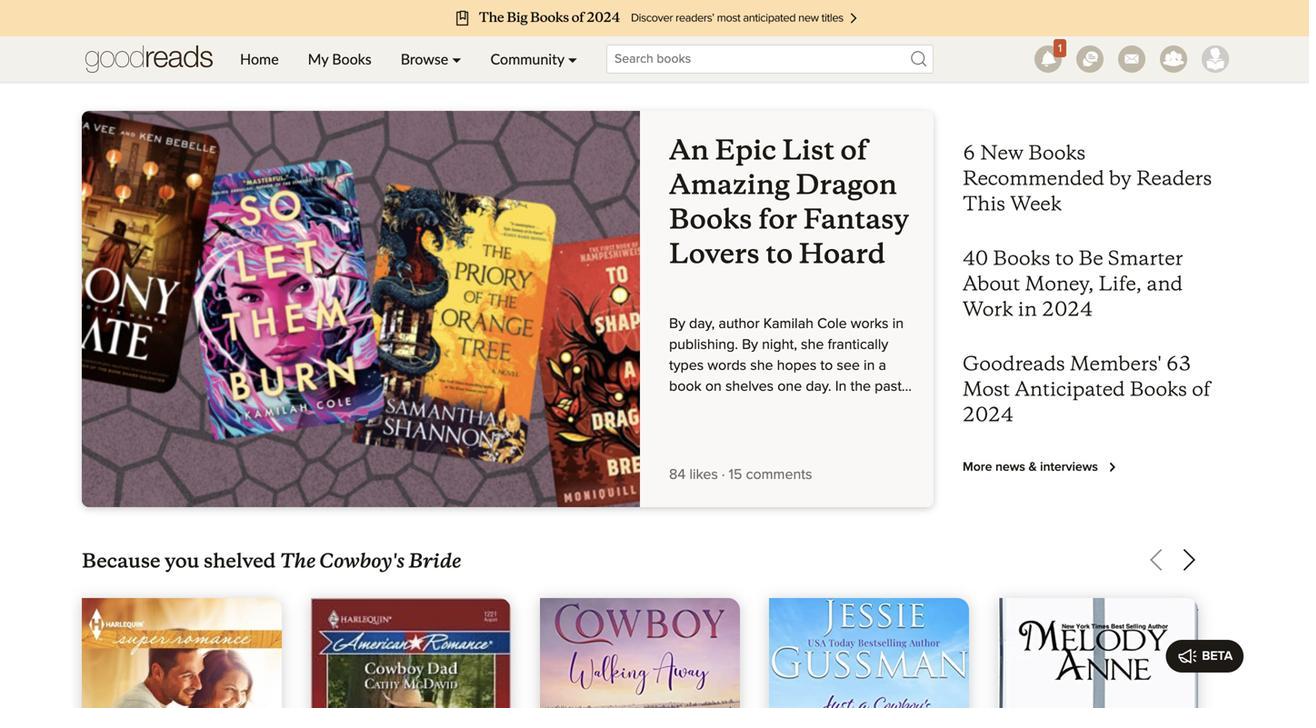 Task type: locate. For each thing, give the bounding box(es) containing it.
.
[[899, 505, 903, 520]]

community ▾ link
[[476, 36, 592, 82]]

home image
[[85, 36, 213, 82]]

amazing
[[669, 167, 790, 202]]

0 horizontal spatial 2024
[[963, 402, 1014, 427]]

0 horizontal spatial the
[[733, 630, 754, 645]]

week
[[1010, 191, 1062, 216]]

to left hoard
[[766, 236, 793, 271]]

dragon
[[796, 167, 897, 202]]

community
[[490, 50, 564, 68]]

0 horizontal spatial to
[[766, 236, 793, 271]]

Search by book title or ISBN text field
[[606, 45, 934, 74]]

home
[[240, 50, 279, 68]]

for down list
[[813, 672, 830, 687]]

5 book cover image from the left
[[998, 598, 1198, 708]]

on
[[815, 547, 832, 561]]

84
[[669, 468, 686, 482]]

the inside . , hits shelves in the u.s. on january 16. a jamaican-inspired young adult fantasy,
[[762, 547, 783, 561]]

1 horizontal spatial to
[[1055, 246, 1074, 270]]

cole
[[857, 630, 886, 645]]

1 horizontal spatial in
[[1018, 297, 1037, 321]]

book cover image
[[82, 598, 282, 708], [311, 598, 511, 708], [540, 598, 740, 708], [769, 598, 969, 708], [998, 598, 1198, 708]]

0 vertical spatial in
[[1018, 297, 1037, 321]]

1 vertical spatial 2024
[[963, 402, 1014, 427]]

▾ right browse
[[452, 50, 461, 68]]

interviews
[[1040, 461, 1098, 474]]

features
[[839, 589, 891, 603]]

mega-
[[777, 651, 817, 666]]

an epic list of amazing dragon books for fantasy lovers to hoard
[[669, 133, 909, 271]]

life,
[[1099, 271, 1142, 296]]

profile image for bob builder. image
[[1202, 45, 1229, 73]]

0 vertical spatial for
[[758, 202, 797, 236]]

0 vertical spatial of
[[841, 133, 867, 167]]

browse ▾
[[401, 50, 461, 68]]

epic
[[715, 133, 776, 167]]

for left hoard
[[758, 202, 797, 236]]

1 horizontal spatial ▾
[[568, 50, 577, 68]]

40 books to be smarter about money, life, and work in 2024 link
[[963, 246, 1183, 321]]

dragons,
[[669, 610, 725, 624]]

and inside 40 books to be smarter about money, life, and work in 2024
[[1147, 271, 1183, 296]]

16.
[[889, 547, 906, 561]]

list
[[782, 133, 835, 167]]

2024 down money,
[[1042, 297, 1093, 321]]

for
[[758, 202, 797, 236], [813, 672, 830, 687]]

get
[[827, 693, 848, 708]]

by
[[1109, 166, 1132, 190]]

2 ▾ from the left
[[568, 50, 577, 68]]

▾ for community ▾
[[568, 50, 577, 68]]

0 horizontal spatial in
[[747, 547, 759, 561]]

1 horizontal spatial and
[[1147, 271, 1183, 296]]

to up money,
[[1055, 246, 1074, 270]]

and down smarter
[[1147, 271, 1183, 296]]

books
[[770, 672, 809, 687]]

2 vertical spatial of
[[838, 651, 851, 666]]

books down 63
[[1130, 377, 1187, 401]]

the up us
[[733, 630, 754, 645]]

▾ for browse ▾
[[452, 50, 461, 68]]

1 horizontal spatial the
[[762, 547, 783, 561]]

community ▾
[[490, 50, 577, 68]]

2024
[[1042, 297, 1093, 321], [963, 402, 1014, 427]]

books right my
[[332, 50, 372, 68]]

1 vertical spatial the
[[733, 630, 754, 645]]

in right work
[[1018, 297, 1037, 321]]

and
[[1147, 271, 1183, 296], [791, 610, 815, 624]]

▾ right community
[[568, 50, 577, 68]]

browse ▾ link
[[386, 36, 476, 82]]

lovers
[[669, 236, 760, 271]]

book's
[[757, 630, 799, 645]]

most
[[963, 377, 1010, 401]]

in
[[1018, 297, 1037, 321], [747, 547, 759, 561]]

fantasy
[[803, 202, 909, 236]]

4 book cover image from the left
[[769, 598, 969, 708]]

jamaican-
[[682, 568, 747, 582]]

books up about
[[993, 246, 1050, 270]]

0 horizontal spatial and
[[791, 610, 815, 624]]

about
[[963, 271, 1020, 296]]

▾
[[452, 50, 461, 68], [568, 50, 577, 68]]

of inside features dragons, romance, and sisterhood. to celebrate the book's release, cole shared with us a mega-list of her favorite dragon books for readers who—like her—just can't get e
[[838, 651, 851, 666]]

2024 inside goodreads members' 63 most anticipated books of 2024
[[963, 402, 1014, 427]]

2024 down most
[[963, 402, 1014, 427]]

1 horizontal spatial for
[[813, 672, 830, 687]]

1 vertical spatial and
[[791, 610, 815, 624]]

books down an
[[669, 202, 752, 236]]

and up the release,
[[791, 610, 815, 624]]

6
[[963, 140, 976, 165]]

None search field
[[592, 45, 948, 74]]

2 book cover image from the left
[[311, 598, 511, 708]]

1 ▾ from the left
[[452, 50, 461, 68]]

books
[[332, 50, 372, 68], [1028, 140, 1086, 165], [669, 202, 752, 236], [993, 246, 1050, 270], [1130, 377, 1187, 401]]

1 vertical spatial in
[[747, 547, 759, 561]]

to inside an epic list of amazing dragon books for fantasy lovers to hoard
[[766, 236, 793, 271]]

0 vertical spatial the
[[762, 547, 783, 561]]

inspired
[[747, 568, 798, 582]]

of
[[841, 133, 867, 167], [1192, 377, 1210, 401], [838, 651, 851, 666]]

home link
[[225, 36, 293, 82]]

because you shelved the cowboy's bride
[[82, 545, 461, 573]]

release,
[[803, 630, 853, 645]]

1 vertical spatial for
[[813, 672, 830, 687]]

the up inspired
[[762, 547, 783, 561]]

0 vertical spatial and
[[1147, 271, 1183, 296]]

the inside features dragons, romance, and sisterhood. to celebrate the book's release, cole shared with us a mega-list of her favorite dragon books for readers who—like her—just can't get e
[[733, 630, 754, 645]]

0 vertical spatial 2024
[[1042, 297, 1093, 321]]

1 vertical spatial of
[[1192, 377, 1210, 401]]

work
[[963, 297, 1013, 321]]

with
[[717, 651, 743, 666]]

of inside goodreads members' 63 most anticipated books of 2024
[[1192, 377, 1210, 401]]

in up inspired
[[747, 547, 759, 561]]

in inside 40 books to be smarter about money, life, and work in 2024
[[1018, 297, 1037, 321]]

0 horizontal spatial ▾
[[452, 50, 461, 68]]

0 horizontal spatial for
[[758, 202, 797, 236]]

1 book cover image from the left
[[82, 598, 282, 708]]

my books link
[[293, 36, 386, 82]]

books inside an epic list of amazing dragon books for fantasy lovers to hoard
[[669, 202, 752, 236]]

84 likes
[[669, 468, 718, 482]]

the cowboy's bride link
[[280, 545, 461, 573]]

books up recommended
[[1028, 140, 1086, 165]]

hits
[[669, 547, 691, 561]]

u.s.
[[787, 547, 812, 561]]

1 horizontal spatial 2024
[[1042, 297, 1093, 321]]



Task type: vqa. For each thing, say whether or not it's contained in the screenshot.
For in features dragons, romance, and sisterhood. To celebrate the book's release, Cole shared with us a mega-list of her favorite dragon books for readers who—like her—just can't get e
yes



Task type: describe. For each thing, give the bounding box(es) containing it.
and inside features dragons, romance, and sisterhood. to celebrate the book's release, cole shared with us a mega-list of her favorite dragon books for readers who—like her—just can't get e
[[791, 610, 815, 624]]

40 books to be smarter about money, life, and work in 2024
[[963, 246, 1183, 321]]

features dragons, romance, and sisterhood. to celebrate the book's release, cole shared with us a mega-list of her favorite dragon books for readers who—like her—just can't get e
[[669, 589, 908, 708]]

sisterhood.
[[819, 610, 890, 624]]

goodreads
[[963, 351, 1065, 376]]

you
[[165, 549, 199, 573]]

shared
[[669, 651, 713, 666]]

bride
[[409, 545, 461, 573]]

books inside goodreads members' 63 most anticipated books of 2024
[[1130, 377, 1187, 401]]

for inside features dragons, romance, and sisterhood. to celebrate the book's release, cole shared with us a mega-list of her favorite dragon books for readers who—like her—just can't get e
[[813, 672, 830, 687]]

the
[[280, 545, 316, 573]]

because
[[82, 549, 160, 573]]

who—like
[[669, 693, 730, 708]]

this
[[963, 191, 1006, 216]]

3 book cover image from the left
[[540, 598, 740, 708]]

more news & interviews
[[963, 461, 1098, 474]]

a
[[669, 568, 679, 582]]

&
[[1029, 461, 1037, 474]]

for inside an epic list of amazing dragon books for fantasy lovers to hoard
[[758, 202, 797, 236]]

cowboy's
[[319, 545, 405, 573]]

can't
[[793, 693, 823, 708]]

books inside my books link
[[332, 50, 372, 68]]

15
[[729, 468, 742, 482]]

recommended
[[963, 166, 1104, 190]]

new
[[980, 140, 1024, 165]]

adult
[[845, 568, 877, 582]]

romance,
[[728, 610, 788, 624]]

favorite
[[669, 672, 717, 687]]

anticipated
[[1015, 377, 1125, 401]]

be
[[1079, 246, 1103, 270]]

6 new books recommended by readers this week link
[[963, 140, 1212, 216]]

fantasy,
[[669, 589, 717, 603]]

. , hits shelves in the u.s. on january 16. a jamaican-inspired young adult fantasy,
[[669, 505, 906, 603]]

6 new books recommended by readers this week
[[963, 140, 1212, 216]]

comments
[[746, 468, 812, 482]]

in inside . , hits shelves in the u.s. on january 16. a jamaican-inspired young adult fantasy,
[[747, 547, 759, 561]]

goodreads members' 63 most anticipated books of 2024 link
[[963, 351, 1210, 427]]

a
[[765, 651, 773, 666]]

likes
[[689, 468, 718, 482]]

to inside 40 books to be smarter about money, life, and work in 2024
[[1055, 246, 1074, 270]]

news
[[995, 461, 1025, 474]]

members'
[[1070, 351, 1161, 376]]

books inside 40 books to be smarter about money, life, and work in 2024
[[993, 246, 1050, 270]]

young
[[802, 568, 842, 582]]

more
[[963, 461, 992, 474]]

dragon
[[721, 672, 766, 687]]

celebrate
[[669, 630, 729, 645]]

of inside an epic list of amazing dragon books for fantasy lovers to hoard
[[841, 133, 867, 167]]

my
[[308, 50, 328, 68]]

money,
[[1025, 271, 1094, 296]]

us
[[747, 651, 761, 666]]

15 comments
[[729, 468, 812, 482]]

1 button
[[1027, 36, 1069, 82]]

,
[[893, 526, 897, 540]]

shelved
[[204, 549, 276, 573]]

beta
[[1202, 650, 1233, 663]]

her—just
[[734, 693, 789, 708]]

goodreads members' 63 most anticipated books of 2024
[[963, 351, 1210, 427]]

beta button
[[1166, 640, 1244, 673]]

an epic list of amazing dragon books for fantasy lovers to hoard image
[[82, 111, 640, 507]]

hoard
[[799, 236, 885, 271]]

1
[[1058, 43, 1062, 54]]

books inside 6 new books recommended by readers this week
[[1028, 140, 1086, 165]]

browse
[[401, 50, 448, 68]]

my books
[[308, 50, 372, 68]]

her
[[854, 651, 876, 666]]

40
[[963, 246, 988, 270]]

readers
[[1136, 166, 1212, 190]]

2024 inside 40 books to be smarter about money, life, and work in 2024
[[1042, 297, 1093, 321]]

shelves
[[695, 547, 744, 561]]

more news & interviews link
[[963, 456, 1124, 478]]

to
[[893, 610, 908, 624]]

smarter
[[1108, 246, 1183, 270]]

list
[[817, 651, 835, 666]]

63
[[1166, 351, 1192, 376]]

readers
[[834, 672, 883, 687]]

january
[[835, 547, 886, 561]]



